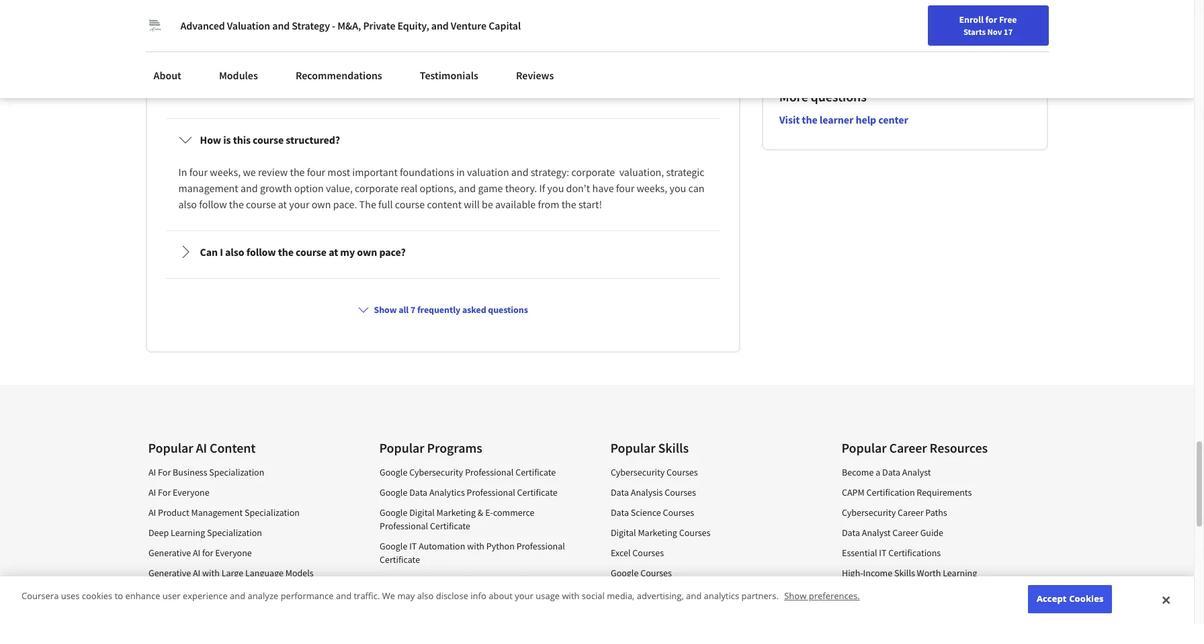 Task type: describe. For each thing, give the bounding box(es) containing it.
and down large
[[230, 590, 246, 603]]

cybersecurity for cybersecurity career paths
[[842, 507, 896, 519]]

the down don't
[[562, 198, 577, 211]]

specialization for ai for business specialization
[[209, 467, 264, 479]]

digital marketing courses
[[611, 527, 710, 539]]

cookies
[[1069, 593, 1104, 605]]

0 horizontal spatial four
[[189, 166, 208, 179]]

venture
[[451, 19, 487, 32]]

coursera
[[22, 590, 59, 603]]

1 horizontal spatial digital
[[611, 527, 636, 539]]

google for google digital marketing & e-commerce professional certificate
[[379, 507, 407, 519]]

professional inside google project management professional certificate
[[492, 594, 541, 607]]

accept cookies button
[[1029, 586, 1113, 614]]

and up theory.
[[511, 166, 529, 179]]

professional inside google digital marketing & e-commerce professional certificate
[[379, 520, 428, 533]]

2 horizontal spatial your
[[1021, 15, 1039, 28]]

asked inside 'dropdown button'
[[462, 304, 486, 316]]

the
[[359, 198, 376, 211]]

and left traffic.
[[336, 590, 352, 603]]

value,
[[326, 182, 353, 195]]

frequently
[[417, 304, 461, 316]]

in
[[178, 166, 187, 179]]

courses up power bi courses link
[[640, 568, 672, 580]]

preferences.
[[809, 590, 860, 603]]

follow inside dropdown button
[[246, 246, 276, 259]]

testimonials
[[420, 69, 479, 82]]

uses
[[61, 590, 80, 603]]

find
[[1002, 15, 1019, 28]]

accept
[[1037, 593, 1067, 605]]

generative ai for everyone
[[148, 547, 252, 559]]

cookies
[[82, 590, 112, 603]]

media,
[[607, 590, 635, 603]]

reviews
[[516, 69, 554, 82]]

ai for business specialization
[[148, 467, 264, 479]]

visit the learner help center link
[[780, 113, 909, 127]]

course down growth
[[246, 198, 276, 211]]

course inside dropdown button
[[296, 246, 327, 259]]

find your new career
[[1002, 15, 1086, 28]]

google it automation with python professional certificate
[[379, 541, 565, 566]]

from
[[538, 198, 560, 211]]

management for specialization
[[191, 507, 242, 519]]

i
[[220, 246, 223, 259]]

popular for popular ai content
[[148, 440, 193, 457]]

1 horizontal spatial learning
[[943, 568, 977, 580]]

partners.
[[742, 590, 779, 603]]

1 horizontal spatial a
[[887, 588, 892, 600]]

visit
[[780, 113, 800, 127]]

analytics
[[429, 487, 465, 499]]

digital inside google digital marketing & e-commerce professional certificate
[[409, 507, 434, 519]]

guide
[[920, 527, 943, 539]]

1 vertical spatial everyone
[[215, 547, 252, 559]]

generative for generative ai for everyone
[[148, 547, 191, 559]]

starts
[[964, 26, 986, 37]]

0 vertical spatial a
[[876, 467, 880, 479]]

essential it certifications
[[842, 547, 941, 559]]

data left analytics
[[409, 487, 427, 499]]

recommendations link
[[288, 60, 390, 90]]

also inside dropdown button
[[225, 246, 244, 259]]

generative for generative ai with large language models
[[148, 568, 191, 580]]

bi
[[637, 588, 645, 600]]

0 horizontal spatial analyst
[[862, 527, 891, 539]]

ibm applied ai professional certificate link
[[148, 588, 297, 600]]

0 vertical spatial analyst
[[902, 467, 931, 479]]

2 horizontal spatial questions
[[811, 88, 867, 105]]

accept cookies
[[1037, 593, 1104, 605]]

google for google project management professional certificate
[[379, 594, 407, 607]]

analysis
[[631, 487, 663, 499]]

will
[[464, 198, 480, 211]]

can i also follow the course at my own pace? button
[[168, 233, 718, 271]]

large
[[221, 568, 243, 580]]

career down capm certification requirements
[[898, 507, 924, 519]]

most
[[328, 166, 350, 179]]

0 vertical spatial weeks,
[[210, 166, 241, 179]]

essential
[[842, 547, 877, 559]]

management for professional
[[439, 594, 491, 607]]

worth
[[917, 568, 941, 580]]

own inside in four weeks, we review the four most important foundations in valuation and strategy: corporate  valuation, strategic management and growth option value, corporate real options, and game theory. if you don't have four weeks, you can also follow the course at your own pace. the full course content will be available from the start!
[[312, 198, 331, 211]]

it inside google it automation with python professional certificate
[[409, 541, 417, 553]]

the down management
[[229, 198, 244, 211]]

modules
[[219, 69, 258, 82]]

certifications
[[888, 547, 941, 559]]

strategy
[[292, 19, 330, 32]]

capm certification requirements link
[[842, 487, 972, 499]]

1 vertical spatial marketing
[[638, 527, 677, 539]]

certificate inside google it automation with python professional certificate
[[379, 554, 420, 566]]

1 horizontal spatial corporate
[[572, 166, 615, 179]]

popular for popular career resources
[[842, 440, 887, 457]]

course down real
[[395, 198, 425, 211]]

0 vertical spatial learning
[[170, 527, 205, 539]]

pace.
[[333, 198, 357, 211]]

2 horizontal spatial four
[[616, 182, 635, 195]]

power
[[611, 588, 635, 600]]

in
[[456, 166, 465, 179]]

cybersecurity for cybersecurity courses
[[611, 467, 665, 479]]

pace?
[[379, 246, 406, 259]]

disclose
[[436, 590, 468, 603]]

&
[[477, 507, 483, 519]]

user
[[163, 590, 181, 603]]

1 vertical spatial skills
[[894, 568, 915, 580]]

m&a,
[[338, 19, 361, 32]]

deep
[[148, 527, 169, 539]]

how is this course structured? button
[[168, 121, 718, 159]]

modules link
[[211, 60, 266, 90]]

generative ai for everyone link
[[148, 547, 252, 559]]

0 vertical spatial questions
[[287, 6, 366, 30]]

review
[[258, 166, 288, 179]]

list for ai
[[148, 466, 340, 624]]

cybersecurity courses link
[[611, 467, 698, 479]]

2 horizontal spatial with
[[562, 590, 580, 603]]

data for data analyst career guide
[[842, 527, 860, 539]]

1 vertical spatial certification
[[913, 588, 962, 600]]

income
[[863, 568, 892, 580]]

show inside 'dropdown button'
[[374, 304, 397, 316]]

enhance
[[125, 590, 160, 603]]

foundations
[[400, 166, 454, 179]]

professional up e-
[[467, 487, 515, 499]]

programs
[[427, 440, 482, 457]]

science
[[631, 507, 661, 519]]

ai for business specialization link
[[148, 467, 264, 479]]

cybersecurity career paths link
[[842, 507, 947, 519]]

important
[[352, 166, 398, 179]]

0 horizontal spatial asked
[[237, 6, 284, 30]]

and up will
[[459, 182, 476, 195]]

social
[[582, 590, 605, 603]]

capm
[[842, 487, 865, 499]]

the inside dropdown button
[[278, 246, 294, 259]]

real
[[401, 182, 418, 195]]

valuation,
[[620, 166, 664, 179]]

1 vertical spatial weeks,
[[637, 182, 668, 195]]

may
[[398, 590, 415, 603]]

structured?
[[286, 133, 340, 147]]

the right the visit
[[802, 113, 818, 127]]

google data analytics professional certificate
[[379, 487, 557, 499]]

google digital marketing & e-commerce professional certificate link
[[379, 507, 534, 533]]

0 horizontal spatial with
[[202, 568, 219, 580]]

professional up google data analytics professional certificate link
[[465, 467, 513, 479]]

reviews link
[[508, 60, 562, 90]]

full
[[378, 198, 393, 211]]

with inside google it automation with python professional certificate
[[467, 541, 484, 553]]

and right equity,
[[431, 19, 449, 32]]

popular for popular programs
[[379, 440, 425, 457]]

it for popular career resources
[[879, 547, 887, 559]]

analytics
[[704, 590, 739, 603]]

at inside in four weeks, we review the four most important foundations in valuation and strategy: corporate  valuation, strategic management and growth option value, corporate real options, and game theory. if you don't have four weeks, you can also follow the course at your own pace. the full course content will be available from the start!
[[278, 198, 287, 211]]

popular ai content
[[148, 440, 256, 457]]

ai product management specialization link
[[148, 507, 299, 519]]

can
[[689, 182, 705, 195]]

list for skills
[[611, 466, 803, 624]]

professional inside google it automation with python professional certificate
[[516, 541, 565, 553]]



Task type: locate. For each thing, give the bounding box(es) containing it.
with left large
[[202, 568, 219, 580]]

it up income
[[879, 547, 887, 559]]

marketing inside google digital marketing & e-commerce professional certificate
[[436, 507, 476, 519]]

1 vertical spatial a
[[887, 588, 892, 600]]

0 horizontal spatial own
[[312, 198, 331, 211]]

valuation
[[227, 19, 270, 32]]

private
[[363, 19, 396, 32]]

follow down management
[[199, 198, 227, 211]]

about link
[[146, 60, 189, 90]]

info
[[471, 590, 487, 603]]

certificate inside google digital marketing & e-commerce professional certificate
[[430, 520, 470, 533]]

2 vertical spatial specialization
[[207, 527, 262, 539]]

have
[[592, 182, 614, 195]]

0 vertical spatial generative
[[148, 547, 191, 559]]

1 horizontal spatial at
[[329, 246, 338, 259]]

generative up applied
[[148, 568, 191, 580]]

asked
[[237, 6, 284, 30], [462, 304, 486, 316]]

google inside google project management professional certificate
[[379, 594, 407, 607]]

2 you from the left
[[670, 182, 686, 195]]

collapsed list
[[163, 69, 723, 495]]

2 vertical spatial also
[[417, 590, 434, 603]]

google for google data analytics professional certificate
[[379, 487, 407, 499]]

show right partners.
[[785, 590, 807, 603]]

can i also follow the course at my own pace?
[[200, 246, 406, 259]]

also right i
[[225, 246, 244, 259]]

1 horizontal spatial with
[[467, 541, 484, 553]]

for down the deep learning specialization link
[[202, 547, 213, 559]]

4 list from the left
[[842, 466, 1034, 624]]

follow inside in four weeks, we review the four most important foundations in valuation and strategy: corporate  valuation, strategic management and growth option value, corporate real options, and game theory. if you don't have four weeks, you can also follow the course at your own pace. the full course content will be available from the start!
[[199, 198, 227, 211]]

how down high-
[[842, 588, 860, 600]]

it for popular programs
[[409, 574, 417, 586]]

google for google it support professional certificate
[[379, 574, 407, 586]]

1 vertical spatial digital
[[611, 527, 636, 539]]

generative ai with large language models link
[[148, 568, 313, 580]]

free
[[999, 13, 1017, 26]]

for for business
[[158, 467, 171, 479]]

analyst up essential it certifications "link"
[[862, 527, 891, 539]]

2 vertical spatial questions
[[488, 304, 528, 316]]

start!
[[579, 198, 602, 211]]

2 popular from the left
[[379, 440, 425, 457]]

data left science
[[611, 507, 629, 519]]

power bi courses link
[[611, 588, 679, 600]]

2 for from the top
[[158, 487, 171, 499]]

1 vertical spatial also
[[225, 246, 244, 259]]

-
[[332, 19, 335, 32]]

support
[[419, 574, 451, 586]]

help
[[856, 113, 877, 127]]

google for google courses
[[611, 568, 638, 580]]

0 vertical spatial corporate
[[572, 166, 615, 179]]

usage
[[536, 590, 560, 603]]

3 popular from the left
[[611, 440, 656, 457]]

a right the become
[[876, 467, 880, 479]]

a
[[876, 467, 880, 479], [887, 588, 892, 600]]

skills
[[658, 440, 689, 457], [894, 568, 915, 580]]

data for data science courses
[[611, 507, 629, 519]]

2 vertical spatial your
[[515, 590, 534, 603]]

0 horizontal spatial you
[[548, 182, 564, 195]]

1 vertical spatial learning
[[943, 568, 977, 580]]

this
[[233, 133, 251, 147]]

you down strategic
[[670, 182, 686, 195]]

course
[[253, 133, 284, 147], [246, 198, 276, 211], [395, 198, 425, 211], [296, 246, 327, 259]]

list containing google cybersecurity professional certificate
[[379, 466, 572, 624]]

0 vertical spatial your
[[1021, 15, 1039, 28]]

1 list from the left
[[148, 466, 340, 624]]

follow
[[199, 198, 227, 211], [246, 246, 276, 259]]

generative
[[148, 547, 191, 559], [148, 568, 191, 580]]

to left get
[[862, 588, 870, 600]]

1 vertical spatial show
[[785, 590, 807, 603]]

0 horizontal spatial marketing
[[436, 507, 476, 519]]

digital up excel
[[611, 527, 636, 539]]

ibm
[[148, 588, 163, 600]]

google for google cybersecurity professional certificate
[[379, 467, 407, 479]]

it left automation
[[409, 541, 417, 553]]

four
[[189, 166, 208, 179], [307, 166, 325, 179], [616, 182, 635, 195]]

list
[[148, 466, 340, 624], [379, 466, 572, 624], [611, 466, 803, 624], [842, 466, 1034, 624]]

with left the social
[[562, 590, 580, 603]]

1 vertical spatial generative
[[148, 568, 191, 580]]

project
[[409, 594, 437, 607]]

cybersecurity up analysis
[[611, 467, 665, 479]]

0 vertical spatial for
[[986, 13, 998, 26]]

if
[[539, 182, 545, 195]]

content
[[210, 440, 256, 457]]

0 horizontal spatial to
[[115, 590, 123, 603]]

popular career resources
[[842, 440, 988, 457]]

own down option
[[312, 198, 331, 211]]

1 vertical spatial at
[[329, 246, 338, 259]]

1 horizontal spatial show
[[785, 590, 807, 603]]

0 vertical spatial for
[[158, 467, 171, 479]]

1 horizontal spatial to
[[862, 588, 870, 600]]

1 vertical spatial management
[[439, 594, 491, 607]]

analyst up capm certification requirements
[[902, 467, 931, 479]]

google for google it automation with python professional certificate
[[379, 541, 407, 553]]

your right about
[[515, 590, 534, 603]]

0 vertical spatial own
[[312, 198, 331, 211]]

0 vertical spatial how
[[200, 133, 221, 147]]

data science courses link
[[611, 507, 694, 519]]

recommendations
[[296, 69, 382, 82]]

1 horizontal spatial for
[[986, 13, 998, 26]]

management
[[191, 507, 242, 519], [439, 594, 491, 607]]

and down we
[[241, 182, 258, 195]]

1 horizontal spatial your
[[515, 590, 534, 603]]

is
[[223, 133, 231, 147]]

at
[[278, 198, 287, 211], [329, 246, 338, 259]]

2 generative from the top
[[148, 568, 191, 580]]

course right this on the left top
[[253, 133, 284, 147]]

courses up the digital marketing courses link
[[663, 507, 694, 519]]

ai product management specialization
[[148, 507, 299, 519]]

with left the python
[[467, 541, 484, 553]]

0 vertical spatial show
[[374, 304, 397, 316]]

the left my
[[278, 246, 294, 259]]

specialization up language
[[244, 507, 299, 519]]

certification down worth
[[913, 588, 962, 600]]

1 vertical spatial follow
[[246, 246, 276, 259]]

professional right info
[[492, 594, 541, 607]]

you
[[548, 182, 564, 195], [670, 182, 686, 195]]

frequently asked questions
[[146, 6, 366, 30]]

list for career
[[842, 466, 1034, 624]]

1 horizontal spatial management
[[439, 594, 491, 607]]

2 list from the left
[[379, 466, 572, 624]]

weeks, up management
[[210, 166, 241, 179]]

1 horizontal spatial follow
[[246, 246, 276, 259]]

data left analysis
[[611, 487, 629, 499]]

applied
[[165, 588, 195, 600]]

3 list from the left
[[611, 466, 803, 624]]

1 vertical spatial questions
[[811, 88, 867, 105]]

it
[[409, 541, 417, 553], [879, 547, 887, 559], [409, 574, 417, 586]]

management down google it support professional certificate link
[[439, 594, 491, 607]]

1 vertical spatial own
[[357, 246, 377, 259]]

google cybersecurity professional certificate link
[[379, 467, 556, 479]]

courses down cybersecurity courses link
[[665, 487, 696, 499]]

learning right worth
[[943, 568, 977, 580]]

None search field
[[192, 8, 514, 35]]

management up deep learning specialization
[[191, 507, 242, 519]]

skills up cybersecurity courses
[[658, 440, 689, 457]]

show left the all
[[374, 304, 397, 316]]

four up option
[[307, 166, 325, 179]]

1 horizontal spatial cybersecurity
[[611, 467, 665, 479]]

automation
[[419, 541, 465, 553]]

course left my
[[296, 246, 327, 259]]

product
[[158, 507, 189, 519]]

high-income skills worth learning link
[[842, 568, 977, 580]]

1 horizontal spatial own
[[357, 246, 377, 259]]

0 vertical spatial management
[[191, 507, 242, 519]]

1 vertical spatial with
[[202, 568, 219, 580]]

0 horizontal spatial show
[[374, 304, 397, 316]]

data up capm certification requirements link at the bottom right
[[882, 467, 900, 479]]

deep learning specialization link
[[148, 527, 262, 539]]

courses up google courses
[[632, 547, 664, 559]]

certification up cybersecurity career paths
[[866, 487, 915, 499]]

1 you from the left
[[548, 182, 564, 195]]

google project management professional certificate link
[[379, 594, 541, 620]]

1 for from the top
[[158, 467, 171, 479]]

professional up info
[[453, 574, 501, 586]]

capm certification requirements
[[842, 487, 972, 499]]

advanced
[[180, 19, 225, 32]]

for up nov
[[986, 13, 998, 26]]

1 horizontal spatial how
[[842, 588, 860, 600]]

popular up the become
[[842, 440, 887, 457]]

how inside dropdown button
[[200, 133, 221, 147]]

your right find
[[1021, 15, 1039, 28]]

how for how to get a pmp certification
[[842, 588, 860, 600]]

paths
[[925, 507, 947, 519]]

certificate
[[515, 467, 556, 479], [517, 487, 557, 499], [430, 520, 470, 533], [379, 554, 420, 566], [503, 574, 543, 586], [257, 588, 297, 600], [379, 608, 420, 620]]

0 horizontal spatial management
[[191, 507, 242, 519]]

questions inside 'dropdown button'
[[488, 304, 528, 316]]

professional
[[465, 467, 513, 479], [467, 487, 515, 499], [379, 520, 428, 533], [516, 541, 565, 553], [453, 574, 501, 586], [206, 588, 255, 600], [492, 594, 541, 607]]

courses up data analysis courses link
[[666, 467, 698, 479]]

for for everyone
[[158, 487, 171, 499]]

1 vertical spatial analyst
[[862, 527, 891, 539]]

google cybersecurity professional certificate
[[379, 467, 556, 479]]

0 horizontal spatial weeks,
[[210, 166, 241, 179]]

1 horizontal spatial also
[[225, 246, 244, 259]]

1 vertical spatial for
[[158, 487, 171, 499]]

1 horizontal spatial weeks,
[[637, 182, 668, 195]]

a right get
[[887, 588, 892, 600]]

also down management
[[178, 198, 197, 211]]

corporate down important
[[355, 182, 399, 195]]

own right my
[[357, 246, 377, 259]]

career right new
[[1060, 15, 1086, 28]]

everyone up large
[[215, 547, 252, 559]]

footer
[[0, 385, 1194, 624]]

list containing cybersecurity courses
[[611, 466, 803, 624]]

specialization down ai product management specialization in the left bottom of the page
[[207, 527, 262, 539]]

to right cookies
[[115, 590, 123, 603]]

ai for everyone link
[[148, 487, 209, 499]]

0 horizontal spatial how
[[200, 133, 221, 147]]

options,
[[420, 182, 457, 195]]

cybersecurity down capm
[[842, 507, 896, 519]]

0 horizontal spatial learning
[[170, 527, 205, 539]]

your down option
[[289, 198, 310, 211]]

0 vertical spatial with
[[467, 541, 484, 553]]

courses right bi
[[647, 588, 679, 600]]

for inside enroll for free starts nov 17
[[986, 13, 998, 26]]

4 popular from the left
[[842, 440, 887, 457]]

0 horizontal spatial also
[[178, 198, 197, 211]]

learner
[[820, 113, 854, 127]]

show all 7 frequently asked questions
[[374, 304, 528, 316]]

1 horizontal spatial asked
[[462, 304, 486, 316]]

1 horizontal spatial four
[[307, 166, 325, 179]]

0 horizontal spatial a
[[876, 467, 880, 479]]

enroll for free starts nov 17
[[960, 13, 1017, 37]]

data analyst career guide
[[842, 527, 943, 539]]

skills up pmp
[[894, 568, 915, 580]]

0 horizontal spatial cybersecurity
[[409, 467, 463, 479]]

to
[[862, 588, 870, 600], [115, 590, 123, 603]]

1 vertical spatial corporate
[[355, 182, 399, 195]]

certificate inside google project management professional certificate
[[379, 608, 420, 620]]

erasmus university rotterdam image
[[146, 16, 164, 35]]

1 vertical spatial how
[[842, 588, 860, 600]]

weeks, down 'valuation,'
[[637, 182, 668, 195]]

popular left "programs"
[[379, 440, 425, 457]]

frequently
[[146, 6, 233, 30]]

popular up cybersecurity courses
[[611, 440, 656, 457]]

the
[[802, 113, 818, 127], [290, 166, 305, 179], [229, 198, 244, 211], [562, 198, 577, 211], [278, 246, 294, 259]]

option
[[294, 182, 324, 195]]

become a data analyst
[[842, 467, 931, 479]]

specialization for ai product management specialization
[[244, 507, 299, 519]]

and left analytics
[[686, 590, 702, 603]]

0 vertical spatial marketing
[[436, 507, 476, 519]]

follow right i
[[246, 246, 276, 259]]

learning up generative ai for everyone link
[[170, 527, 205, 539]]

become
[[842, 467, 874, 479]]

professional right the python
[[516, 541, 565, 553]]

also down support
[[417, 590, 434, 603]]

capital
[[489, 19, 521, 32]]

everyone
[[172, 487, 209, 499], [215, 547, 252, 559]]

0 vertical spatial at
[[278, 198, 287, 211]]

popular up business
[[148, 440, 193, 457]]

0 horizontal spatial skills
[[658, 440, 689, 457]]

management inside google project management professional certificate
[[439, 594, 491, 607]]

google project management professional certificate
[[379, 594, 541, 620]]

how for how is this course structured?
[[200, 133, 221, 147]]

data up essential
[[842, 527, 860, 539]]

your inside in four weeks, we review the four most important foundations in valuation and strategy: corporate  valuation, strategic management and growth option value, corporate real options, and game theory. if you don't have four weeks, you can also follow the course at your own pace. the full course content will be available from the start!
[[289, 198, 310, 211]]

models
[[285, 568, 313, 580]]

1 vertical spatial your
[[289, 198, 310, 211]]

0 horizontal spatial everyone
[[172, 487, 209, 499]]

career up become a data analyst
[[890, 440, 927, 457]]

0 vertical spatial asked
[[237, 6, 284, 30]]

four right in
[[189, 166, 208, 179]]

generative down deep
[[148, 547, 191, 559]]

own inside dropdown button
[[357, 246, 377, 259]]

0 vertical spatial certification
[[866, 487, 915, 499]]

google inside google it automation with python professional certificate
[[379, 541, 407, 553]]

specialization down content
[[209, 467, 264, 479]]

for
[[986, 13, 998, 26], [202, 547, 213, 559]]

and left strategy
[[272, 19, 290, 32]]

how is this course structured?
[[200, 133, 340, 147]]

at inside dropdown button
[[329, 246, 338, 259]]

1 horizontal spatial skills
[[894, 568, 915, 580]]

list containing ai for business specialization
[[148, 466, 340, 624]]

professional up automation
[[379, 520, 428, 533]]

high-
[[842, 568, 863, 580]]

1 horizontal spatial analyst
[[902, 467, 931, 479]]

0 horizontal spatial your
[[289, 198, 310, 211]]

0 horizontal spatial for
[[202, 547, 213, 559]]

in four weeks, we review the four most important foundations in valuation and strategy: corporate  valuation, strategic management and growth option value, corporate real options, and game theory. if you don't have four weeks, you can also follow the course at your own pace. the full course content will be available from the start!
[[178, 166, 707, 211]]

career up certifications at the bottom right
[[893, 527, 918, 539]]

also inside in four weeks, we review the four most important foundations in valuation and strategy: corporate  valuation, strategic management and growth option value, corporate real options, and game theory. if you don't have four weeks, you can also follow the course at your own pace. the full course content will be available from the start!
[[178, 198, 197, 211]]

1 generative from the top
[[148, 547, 191, 559]]

data science courses
[[611, 507, 694, 519]]

professional down generative ai with large language models link
[[206, 588, 255, 600]]

popular for popular skills
[[611, 440, 656, 457]]

for up product
[[158, 487, 171, 499]]

0 horizontal spatial corporate
[[355, 182, 399, 195]]

pmp
[[894, 588, 911, 600]]

the up option
[[290, 166, 305, 179]]

available
[[495, 198, 536, 211]]

how
[[200, 133, 221, 147], [842, 588, 860, 600]]

google inside google digital marketing & e-commerce professional certificate
[[379, 507, 407, 519]]

2 horizontal spatial also
[[417, 590, 434, 603]]

list containing become a data analyst
[[842, 466, 1034, 624]]

list for programs
[[379, 466, 572, 624]]

1 vertical spatial specialization
[[244, 507, 299, 519]]

0 vertical spatial digital
[[409, 507, 434, 519]]

cybersecurity up analytics
[[409, 467, 463, 479]]

google courses
[[611, 568, 672, 580]]

at left my
[[329, 246, 338, 259]]

0 horizontal spatial digital
[[409, 507, 434, 519]]

digital down analytics
[[409, 507, 434, 519]]

1 horizontal spatial you
[[670, 182, 686, 195]]

list item
[[842, 607, 1034, 621]]

asked right "frequently"
[[462, 304, 486, 316]]

2 vertical spatial with
[[562, 590, 580, 603]]

courses down data science courses at bottom right
[[679, 527, 710, 539]]

course inside dropdown button
[[253, 133, 284, 147]]

google courses link
[[611, 568, 672, 580]]

footer containing popular ai content
[[0, 385, 1194, 624]]

asked left strategy
[[237, 6, 284, 30]]

my
[[340, 246, 355, 259]]

with
[[467, 541, 484, 553], [202, 568, 219, 580], [562, 590, 580, 603]]

testimonials link
[[412, 60, 487, 90]]

1 vertical spatial asked
[[462, 304, 486, 316]]

about
[[154, 69, 181, 82]]

google
[[379, 467, 407, 479], [379, 487, 407, 499], [379, 507, 407, 519], [379, 541, 407, 553], [611, 568, 638, 580], [379, 574, 407, 586], [379, 594, 407, 607]]

0 vertical spatial follow
[[199, 198, 227, 211]]

everyone down business
[[172, 487, 209, 499]]

marketing down data science courses at bottom right
[[638, 527, 677, 539]]

2 horizontal spatial cybersecurity
[[842, 507, 896, 519]]

1 popular from the left
[[148, 440, 193, 457]]

1 horizontal spatial everyone
[[215, 547, 252, 559]]

data analysis courses
[[611, 487, 696, 499]]

marketing down analytics
[[436, 507, 476, 519]]

1 horizontal spatial marketing
[[638, 527, 677, 539]]

0 vertical spatial also
[[178, 198, 197, 211]]

marketing
[[436, 507, 476, 519], [638, 527, 677, 539]]

you right if
[[548, 182, 564, 195]]

ai for everyone
[[148, 487, 209, 499]]

how left is at the top left of page
[[200, 133, 221, 147]]

certification
[[866, 487, 915, 499], [913, 588, 962, 600]]

data for data analysis courses
[[611, 487, 629, 499]]

0 vertical spatial skills
[[658, 440, 689, 457]]



Task type: vqa. For each thing, say whether or not it's contained in the screenshot.
Duke University image
no



